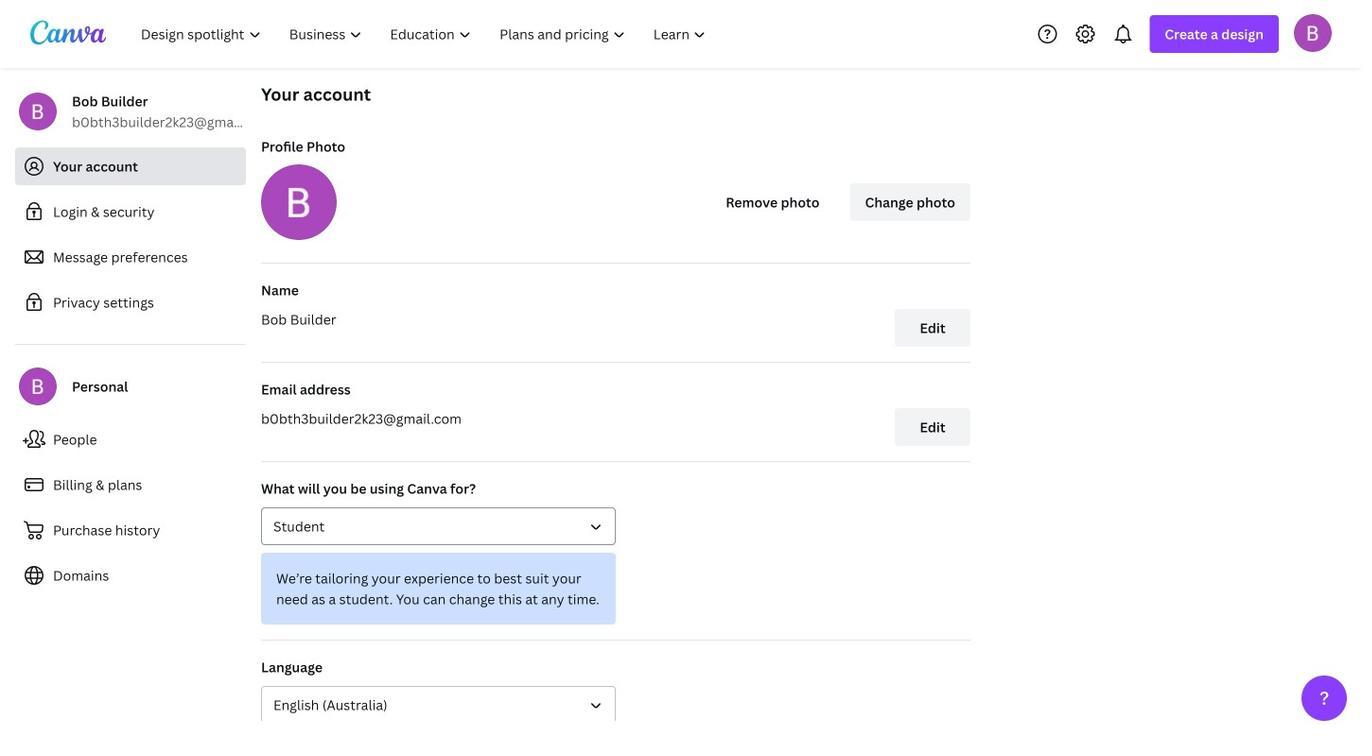 Task type: locate. For each thing, give the bounding box(es) containing it.
bob builder image
[[1294, 14, 1332, 52]]

top level navigation element
[[129, 15, 722, 53]]

Language: English (Australia) button
[[261, 687, 616, 725]]

None button
[[261, 508, 616, 546]]



Task type: vqa. For each thing, say whether or not it's contained in the screenshot.
"Connected"
no



